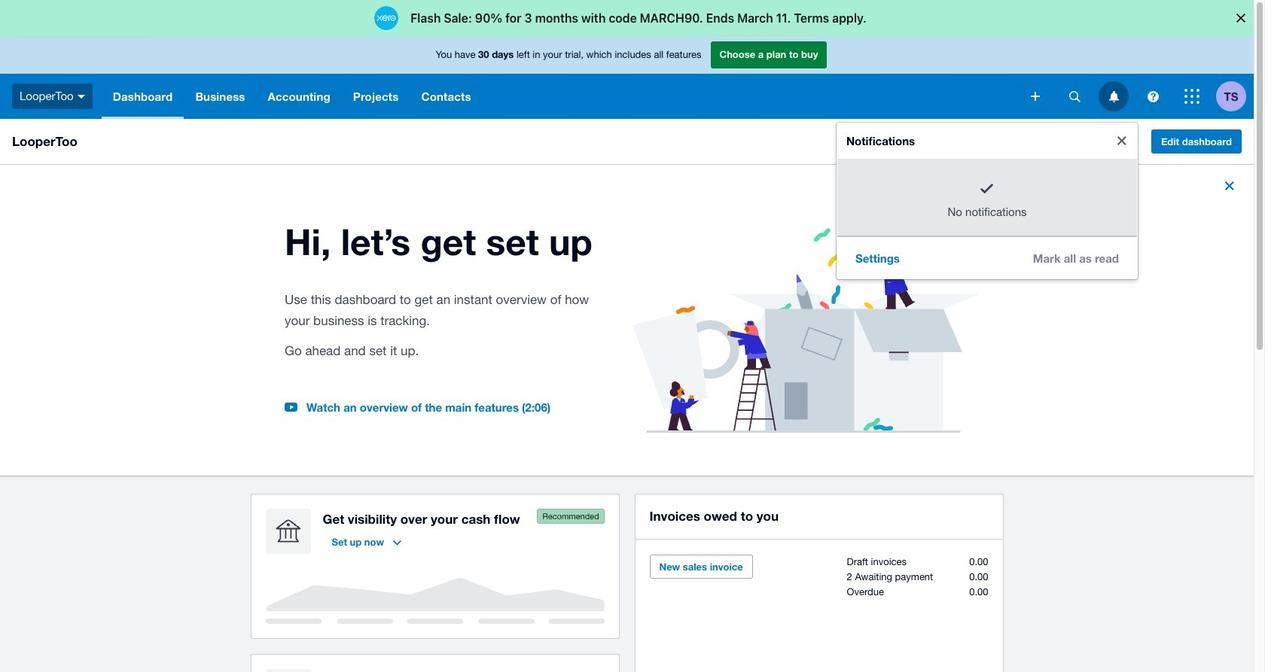 Task type: describe. For each thing, give the bounding box(es) containing it.
close image
[[1218, 174, 1242, 198]]

1 horizontal spatial svg image
[[1031, 92, 1040, 101]]



Task type: vqa. For each thing, say whether or not it's contained in the screenshot.
'imported'
no



Task type: locate. For each thing, give the bounding box(es) containing it.
banking preview line graph image
[[265, 578, 604, 624]]

banner
[[0, 36, 1254, 279]]

dialog
[[0, 0, 1265, 36]]

svg image
[[1184, 89, 1200, 104], [1069, 91, 1080, 102], [1109, 91, 1119, 102], [1147, 91, 1158, 102]]

banking icon image
[[265, 509, 311, 554]]

group
[[837, 123, 1138, 279]]

0 horizontal spatial svg image
[[77, 95, 85, 98]]

recommended icon image
[[537, 509, 604, 524]]

svg image
[[1031, 92, 1040, 101], [77, 95, 85, 98]]



